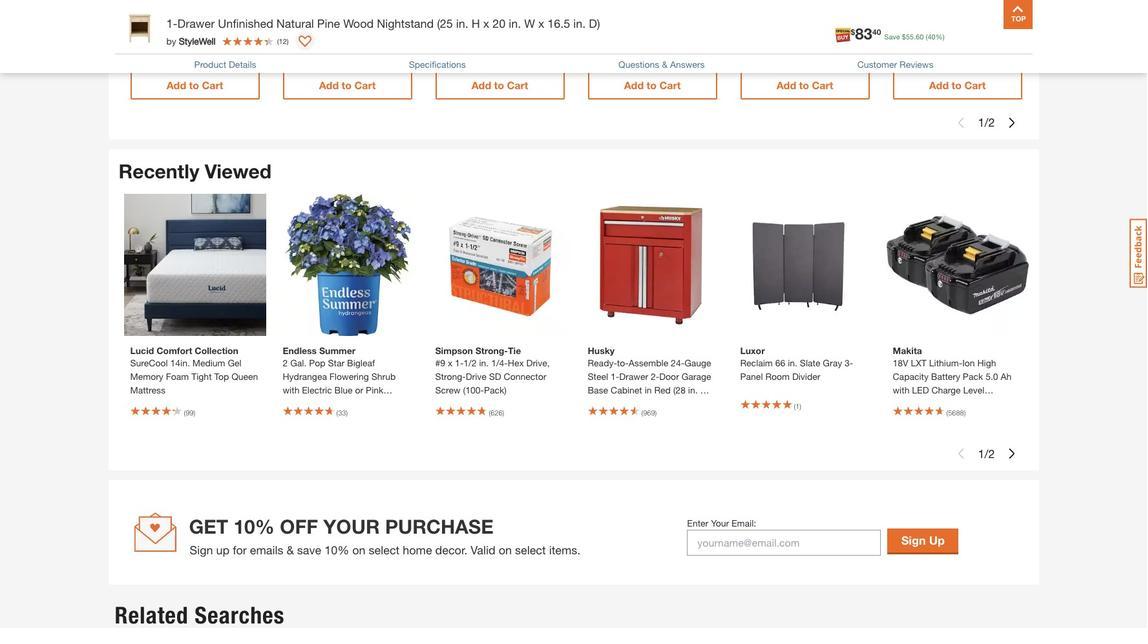 Task type: describe. For each thing, give the bounding box(es) containing it.
add for second add to cart button from the left
[[319, 79, 339, 91]]

next slide image for this is the first slide icon
[[1007, 117, 1017, 128]]

3-
[[845, 357, 853, 368]]

103
[[900, 34, 926, 52]]

1 for this is the first slide image
[[978, 446, 985, 461]]

base
[[588, 385, 608, 396]]

(25
[[437, 16, 453, 30]]

5
[[491, 13, 495, 21]]

$ 95 20
[[286, 34, 316, 52]]

summer
[[319, 345, 356, 356]]

cart for 4th add to cart button
[[660, 79, 681, 91]]

$ for 103
[[896, 36, 900, 46]]

battery
[[931, 371, 960, 382]]

mattress
[[130, 385, 165, 396]]

add to cart for second add to cart button from the left
[[319, 79, 376, 91]]

get 10% off your purchase sign up for emails & save 10% on select home decor. valid on select items.
[[189, 515, 581, 557]]

0 vertical spatial 20
[[493, 16, 506, 30]]

to for fourth add to cart button from right
[[494, 79, 504, 91]]

( 12 )
[[277, 37, 289, 45]]

purchase
[[385, 515, 494, 538]]

1 for this is the first slide icon
[[978, 115, 985, 129]]

#9
[[435, 357, 445, 368]]

2 on from the left
[[499, 543, 512, 557]]

in. down red
[[656, 398, 666, 409]]

room
[[765, 371, 790, 382]]

( 626 )
[[489, 409, 504, 417]]

1-drawer unfinished natural pine wood nightstand (25 in. h x 20 in. w x 16.5 in. d)
[[166, 16, 600, 30]]

reclaim 66 in. slate gray 3-panel room divider image
[[734, 194, 876, 336]]

simpson
[[435, 345, 473, 356]]

%)
[[936, 32, 945, 41]]

pack
[[963, 371, 983, 382]]

lithium-
[[929, 357, 962, 368]]

customer
[[857, 59, 897, 70]]

) for lucid comfort collection surecool 14in. medium gel memory foam tight top queen mattress
[[193, 409, 195, 417]]

next slide image for this is the first slide image
[[1007, 449, 1017, 459]]

off
[[280, 515, 318, 538]]

gray
[[823, 357, 842, 368]]

$ down %)
[[938, 42, 942, 50]]

pink
[[366, 385, 383, 396]]

( for ( 99 )
[[184, 409, 186, 417]]

reviews
[[900, 59, 934, 70]]

0 horizontal spatial strong-
[[435, 371, 466, 382]]

16.5
[[548, 16, 570, 30]]

0 vertical spatial drawer
[[177, 16, 215, 30]]

( 33 )
[[336, 409, 348, 417]]

up
[[216, 543, 230, 557]]

$ for 59
[[133, 36, 138, 46]]

63
[[338, 13, 346, 21]]

( for ( 5688 )
[[947, 409, 948, 417]]

1 / 2 for this is the first slide icon
[[978, 115, 995, 129]]

66
[[775, 357, 785, 368]]

steel
[[588, 371, 608, 382]]

collection
[[195, 345, 238, 356]]

1 vertical spatial 1
[[796, 402, 800, 410]]

in. right ( 5 )
[[509, 16, 521, 30]]

h inside the "husky ready-to-assemble 24-gauge steel 1-drawer 2-door garage base cabinet in red (28 in. w x 32.8 in. h x 18.3 in. d)"
[[620, 398, 627, 409]]

( for ( 626 )
[[489, 409, 491, 417]]

in. right 16.5
[[573, 16, 586, 30]]

0 horizontal spatial 10%
[[234, 515, 275, 538]]

endless
[[283, 345, 317, 356]]

add to cart for first add to cart button from the right
[[929, 79, 986, 91]]

0 vertical spatial &
[[662, 59, 668, 70]]

lucid
[[130, 345, 154, 356]]

1- inside the "husky ready-to-assemble 24-gauge steel 1-drawer 2-door garage base cabinet in red (28 in. w x 32.8 in. h x 18.3 in. d)"
[[611, 371, 619, 382]]

( 969 )
[[641, 409, 657, 417]]

add for 4th add to cart button
[[624, 79, 644, 91]]

0 vertical spatial h
[[472, 16, 480, 30]]

cabinet
[[611, 385, 642, 396]]

) for simpson strong-tie #9 x 1-1/2 in. 1/4-hex drive, strong-drive sd connector screw (100-pack)
[[503, 409, 504, 417]]

capacity
[[893, 371, 929, 382]]

comfort
[[157, 345, 192, 356]]

83
[[855, 25, 872, 43]]

x down the garage
[[711, 385, 716, 396]]

( 1 )
[[794, 402, 801, 410]]

( for ( 33 )
[[336, 409, 338, 417]]

969
[[643, 409, 655, 417]]

ready-
[[588, 357, 617, 368]]

626
[[491, 409, 503, 417]]

with inside makita 18v lxt lithium-ion high capacity battery pack 5.0 ah with led charge level indicator (2-pack)
[[893, 385, 910, 396]]

2 select from the left
[[515, 543, 546, 557]]

1 / 2 for this is the first slide image
[[978, 446, 995, 461]]

add for 6th add to cart button from the right
[[167, 79, 186, 91]]

questions & answers
[[619, 59, 705, 70]]

valid
[[471, 543, 495, 557]]

drive
[[466, 371, 487, 382]]

this is the first slide image
[[956, 449, 967, 459]]

88
[[443, 34, 460, 52]]

by stylewell
[[166, 35, 216, 46]]

star
[[328, 357, 345, 368]]

18v
[[893, 357, 908, 368]]

(28
[[673, 385, 686, 396]]

endless summer 2 gal. pop star bigleaf hydrangea flowering shrub with electric blue or pink lacecap flowers
[[283, 345, 396, 409]]

to for 6th add to cart button from the right
[[189, 79, 199, 91]]

/ for this is the first slide image
[[985, 446, 989, 461]]

in. inside simpson strong-tie #9 x 1-1/2 in. 1/4-hex drive, strong-drive sd connector screw (100-pack)
[[479, 357, 489, 368]]

high
[[978, 357, 996, 368]]

& inside get 10% off your purchase sign up for emails & save 10% on select home decor. valid on select items.
[[287, 543, 294, 557]]

top button
[[1003, 0, 1032, 29]]

( 5688 )
[[947, 409, 966, 417]]

$ 83 40
[[851, 25, 881, 43]]

up
[[929, 533, 945, 547]]

to for 4th add to cart button
[[647, 79, 657, 91]]

2 for this is the first slide image
[[989, 446, 995, 461]]

add to cart for 5th add to cart button
[[777, 79, 833, 91]]

recently
[[119, 159, 199, 183]]

1- inside simpson strong-tie #9 x 1-1/2 in. 1/4-hex drive, strong-drive sd connector screw (100-pack)
[[455, 357, 464, 368]]

in
[[645, 385, 652, 396]]

hydrangea
[[283, 371, 327, 382]]

pine
[[317, 16, 340, 30]]

sd
[[489, 371, 501, 382]]

blue
[[335, 385, 353, 396]]

(100-
[[463, 385, 484, 396]]

) left 95
[[287, 37, 289, 45]]

your
[[323, 515, 380, 538]]

shrub
[[371, 371, 396, 382]]

$ left .
[[902, 32, 906, 41]]

1/2
[[464, 357, 477, 368]]

husky ready-to-assemble 24-gauge steel 1-drawer 2-door garage base cabinet in red (28 in. w x 32.8 in. h x 18.3 in. d)
[[588, 345, 716, 409]]

33
[[338, 409, 346, 417]]

sign up
[[901, 533, 945, 547]]

) right (25
[[495, 13, 496, 21]]

32.8
[[588, 398, 605, 409]]

answers
[[670, 59, 705, 70]]

luxor
[[740, 345, 765, 356]]

memory
[[130, 371, 163, 382]]

sign inside button
[[901, 533, 926, 547]]

wood
[[343, 16, 374, 30]]

pack) for sd
[[484, 385, 507, 396]]

decor.
[[435, 543, 467, 557]]

2 for this is the first slide icon
[[989, 115, 995, 129]]

product image image
[[118, 6, 160, 48]]

14in.
[[170, 357, 190, 368]]

husky
[[588, 345, 615, 356]]

unfinished
[[218, 16, 273, 30]]

( right 60
[[926, 32, 928, 41]]

add for first add to cart button from the right
[[929, 79, 949, 91]]



Task type: vqa. For each thing, say whether or not it's contained in the screenshot.


Task type: locate. For each thing, give the bounding box(es) containing it.
cart for fourth add to cart button from right
[[507, 79, 528, 91]]

5 add to cart button from the left
[[740, 71, 870, 99]]

yourname@email.com text field
[[687, 530, 881, 556]]

0 vertical spatial d)
[[589, 16, 600, 30]]

gal.
[[290, 357, 307, 368]]

40 right 60
[[928, 32, 936, 41]]

20
[[493, 16, 506, 30], [308, 36, 316, 46]]

next slide image right this is the first slide icon
[[1007, 117, 1017, 128]]

0 horizontal spatial 1-
[[166, 16, 177, 30]]

1- up the by
[[166, 16, 177, 30]]

1 horizontal spatial drawer
[[619, 371, 648, 382]]

0 horizontal spatial &
[[287, 543, 294, 557]]

ion
[[962, 357, 975, 368]]

10%
[[234, 515, 275, 538], [325, 543, 349, 557]]

medium
[[192, 357, 225, 368]]

1 on from the left
[[352, 543, 366, 557]]

pack)
[[484, 385, 507, 396], [942, 398, 964, 409]]

garage
[[682, 371, 711, 382]]

1 select from the left
[[369, 543, 400, 557]]

4 add to cart button from the left
[[588, 71, 717, 99]]

2 vertical spatial 2
[[989, 446, 995, 461]]

screw
[[435, 385, 461, 396]]

1 to from the left
[[189, 79, 199, 91]]

6 add from the left
[[929, 79, 949, 91]]

) down the divider
[[800, 402, 801, 410]]

) for makita 18v lxt lithium-ion high capacity battery pack 5.0 ah with led charge level indicator (2-pack)
[[964, 409, 966, 417]]

2 right this is the first slide image
[[989, 446, 995, 461]]

select left items.
[[515, 543, 546, 557]]

slate
[[800, 357, 820, 368]]

1 vertical spatial next slide image
[[1007, 449, 1017, 459]]

2 to from the left
[[342, 79, 352, 91]]

select
[[369, 543, 400, 557], [515, 543, 546, 557]]

5 add from the left
[[777, 79, 796, 91]]

$ inside $ 95 20
[[286, 36, 290, 46]]

d) inside the "husky ready-to-assemble 24-gauge steel 1-drawer 2-door garage base cabinet in red (28 in. w x 32.8 in. h x 18.3 in. d)"
[[668, 398, 677, 409]]

to for second add to cart button from the left
[[342, 79, 352, 91]]

0 vertical spatial 1-
[[166, 16, 177, 30]]

1 horizontal spatial sign
[[901, 533, 926, 547]]

tie
[[508, 345, 521, 356]]

2 inside endless summer 2 gal. pop star bigleaf hydrangea flowering shrub with electric blue or pink lacecap flowers
[[283, 357, 288, 368]]

1 horizontal spatial with
[[893, 385, 910, 396]]

ah
[[1001, 371, 1012, 382]]

charge
[[932, 385, 961, 396]]

strong-
[[475, 345, 508, 356], [435, 371, 466, 382]]

ready-to-assemble 24-gauge steel 1-drawer 2-door garage base cabinet in red (28 in. w x 32.8 in. h x 18.3 in. d) image
[[581, 194, 724, 336]]

5 add to cart from the left
[[777, 79, 833, 91]]

add to cart
[[167, 79, 223, 91], [319, 79, 376, 91], [472, 79, 528, 91], [624, 79, 681, 91], [777, 79, 833, 91], [929, 79, 986, 91]]

2 1 / 2 from the top
[[978, 446, 995, 461]]

) for husky ready-to-assemble 24-gauge steel 1-drawer 2-door garage base cabinet in red (28 in. w x 32.8 in. h x 18.3 in. d)
[[655, 409, 657, 417]]

1 horizontal spatial w
[[700, 385, 709, 396]]

20 down natural
[[308, 36, 316, 46]]

next slide image
[[1007, 117, 1017, 128], [1007, 449, 1017, 459]]

customer reviews
[[857, 59, 934, 70]]

( for ( 12 )
[[277, 37, 279, 45]]

sign
[[901, 533, 926, 547], [190, 543, 213, 557]]

cart for first add to cart button from the right
[[965, 79, 986, 91]]

) down the blue at the left
[[346, 409, 348, 417]]

2 right this is the first slide icon
[[989, 115, 995, 129]]

18.3
[[636, 398, 654, 409]]

add for fourth add to cart button from right
[[472, 79, 491, 91]]

1 add to cart from the left
[[167, 79, 223, 91]]

0 horizontal spatial sign
[[190, 543, 213, 557]]

drawer inside the "husky ready-to-assemble 24-gauge steel 1-drawer 2-door garage base cabinet in red (28 in. w x 32.8 in. h x 18.3 in. d)"
[[619, 371, 648, 382]]

6 to from the left
[[952, 79, 962, 91]]

on right valid in the bottom left of the page
[[499, 543, 512, 557]]

your
[[711, 517, 729, 528]]

6 cart from the left
[[965, 79, 986, 91]]

in. right (25
[[456, 16, 468, 30]]

99
[[186, 409, 193, 417]]

1 vertical spatial /
[[985, 446, 989, 461]]

0 horizontal spatial h
[[472, 16, 480, 30]]

with up indicator
[[893, 385, 910, 396]]

1 vertical spatial pack)
[[942, 398, 964, 409]]

in. inside luxor reclaim 66 in. slate gray 3- panel room divider
[[788, 357, 798, 368]]

2 vertical spatial 1
[[978, 446, 985, 461]]

0 horizontal spatial select
[[369, 543, 400, 557]]

1 vertical spatial w
[[700, 385, 709, 396]]

save $ 55 . 60 ( 40 %)
[[884, 32, 945, 41]]

0 vertical spatial next slide image
[[1007, 117, 1017, 128]]

select left home
[[369, 543, 400, 557]]

#9 x 1-1/2 in. 1/4-hex drive, strong-drive sd connector screw (100-pack) image
[[429, 194, 571, 336]]

( down the divider
[[794, 402, 796, 410]]

/ for this is the first slide icon
[[985, 115, 989, 129]]

0 horizontal spatial on
[[352, 543, 366, 557]]

$ left 00
[[133, 36, 138, 46]]

$ for 95
[[286, 36, 290, 46]]

40 left save
[[872, 27, 881, 37]]

enter your email:
[[687, 517, 756, 528]]

3 add to cart from the left
[[472, 79, 528, 91]]

2 add to cart button from the left
[[283, 71, 412, 99]]

0 vertical spatial 2
[[989, 115, 995, 129]]

pack) down charge
[[942, 398, 964, 409]]

( for ( 5 )
[[489, 13, 491, 21]]

0 horizontal spatial 40
[[872, 27, 881, 37]]

nightstand
[[377, 16, 434, 30]]

1 horizontal spatial pack)
[[942, 398, 964, 409]]

1 horizontal spatial 1-
[[455, 357, 464, 368]]

2 / from the top
[[985, 446, 989, 461]]

pop
[[309, 357, 325, 368]]

1 horizontal spatial 10%
[[325, 543, 349, 557]]

$ 59 00
[[133, 34, 164, 52]]

viewed
[[205, 159, 272, 183]]

1 add to cart button from the left
[[130, 71, 259, 99]]

1 / 2 right this is the first slide image
[[978, 446, 995, 461]]

in. right (28
[[688, 385, 698, 396]]

get
[[189, 515, 228, 538]]

2 add from the left
[[319, 79, 339, 91]]

lacecap
[[283, 398, 317, 409]]

1 vertical spatial 1-
[[455, 357, 464, 368]]

by
[[166, 35, 176, 46]]

0 horizontal spatial 20
[[308, 36, 316, 46]]

h
[[472, 16, 480, 30], [620, 398, 627, 409]]

4 add from the left
[[624, 79, 644, 91]]

pack) inside simpson strong-tie #9 x 1-1/2 in. 1/4-hex drive, strong-drive sd connector screw (100-pack)
[[484, 385, 507, 396]]

5 cart from the left
[[812, 79, 833, 91]]

2 next slide image from the top
[[1007, 449, 1017, 459]]

or
[[355, 385, 363, 396]]

0 vertical spatial strong-
[[475, 345, 508, 356]]

20 inside $ 95 20
[[308, 36, 316, 46]]

1 / 2 right this is the first slide icon
[[978, 115, 995, 129]]

( for ( 969 )
[[641, 409, 643, 417]]

strong- up screw
[[435, 371, 466, 382]]

( down the blue at the left
[[336, 409, 338, 417]]

pack) for charge
[[942, 398, 964, 409]]

1 vertical spatial 2
[[283, 357, 288, 368]]

( left 95
[[277, 37, 279, 45]]

customer reviews button
[[857, 59, 934, 70], [857, 59, 934, 70]]

cart
[[202, 79, 223, 91], [354, 79, 376, 91], [507, 79, 528, 91], [660, 79, 681, 91], [812, 79, 833, 91], [965, 79, 986, 91]]

1 cart from the left
[[202, 79, 223, 91]]

surecool 14in. medium gel memory foam tight top queen mattress image
[[124, 194, 266, 336]]

w left 16.5
[[524, 16, 535, 30]]

1 vertical spatial drawer
[[619, 371, 648, 382]]

( down foam
[[184, 409, 186, 417]]

) right pine
[[346, 13, 348, 21]]

d) down (28
[[668, 398, 677, 409]]

0 horizontal spatial pack)
[[484, 385, 507, 396]]

foam
[[166, 371, 189, 382]]

6 add to cart from the left
[[929, 79, 986, 91]]

3 to from the left
[[494, 79, 504, 91]]

1 horizontal spatial 40
[[928, 32, 936, 41]]

0 horizontal spatial d)
[[589, 16, 600, 30]]

connector
[[504, 371, 546, 382]]

sign inside get 10% off your purchase sign up for emails & save 10% on select home decor. valid on select items.
[[190, 543, 213, 557]]

to
[[189, 79, 199, 91], [342, 79, 352, 91], [494, 79, 504, 91], [647, 79, 657, 91], [799, 79, 809, 91], [952, 79, 962, 91]]

4 to from the left
[[647, 79, 657, 91]]

in. right "66"
[[788, 357, 798, 368]]

( right (25
[[489, 13, 491, 21]]

5 to from the left
[[799, 79, 809, 91]]

1/4-
[[491, 357, 508, 368]]

cart for 5th add to cart button
[[812, 79, 833, 91]]

4 add to cart from the left
[[624, 79, 681, 91]]

/ right this is the first slide image
[[985, 446, 989, 461]]

1 horizontal spatial h
[[620, 398, 627, 409]]

3 cart from the left
[[507, 79, 528, 91]]

home
[[403, 543, 432, 557]]

0 horizontal spatial w
[[524, 16, 535, 30]]

1 horizontal spatial select
[[515, 543, 546, 557]]

3 add from the left
[[472, 79, 491, 91]]

$ inside $ 83 40
[[851, 27, 855, 37]]

2 horizontal spatial 1-
[[611, 371, 619, 382]]

$ inside $ 59 00
[[133, 36, 138, 46]]

2 with from the left
[[893, 385, 910, 396]]

pack) inside makita 18v lxt lithium-ion high capacity battery pack 5.0 ah with led charge level indicator (2-pack)
[[942, 398, 964, 409]]

x inside simpson strong-tie #9 x 1-1/2 in. 1/4-hex drive, strong-drive sd connector screw (100-pack)
[[448, 357, 453, 368]]

10% up emails
[[234, 515, 275, 538]]

) down level
[[964, 409, 966, 417]]

4 cart from the left
[[660, 79, 681, 91]]

18v lxt lithium-ion high capacity battery pack 5.0 ah with led charge level indicator (2-pack) image
[[886, 194, 1029, 336]]

x left 5
[[483, 16, 489, 30]]

( for ( 63 )
[[336, 13, 338, 21]]

0 vertical spatial 1
[[978, 115, 985, 129]]

( right (2-
[[947, 409, 948, 417]]

add to cart for 4th add to cart button
[[624, 79, 681, 91]]

1
[[978, 115, 985, 129], [796, 402, 800, 410], [978, 446, 985, 461]]

1 vertical spatial 10%
[[325, 543, 349, 557]]

d) right 16.5
[[589, 16, 600, 30]]

& left save
[[287, 543, 294, 557]]

w down the garage
[[700, 385, 709, 396]]

level
[[963, 385, 985, 396]]

sign left the up
[[901, 533, 926, 547]]

55
[[906, 32, 914, 41]]

next slide image right this is the first slide image
[[1007, 449, 1017, 459]]

details
[[229, 59, 256, 70]]

) down tight at bottom left
[[193, 409, 195, 417]]

reclaim
[[740, 357, 773, 368]]

in. right 1/2
[[479, 357, 489, 368]]

( for ( 1 )
[[794, 402, 796, 410]]

w
[[524, 16, 535, 30], [700, 385, 709, 396]]

with up lacecap
[[283, 385, 300, 396]]

00
[[155, 36, 164, 46]]

h left 5
[[472, 16, 480, 30]]

display image
[[298, 36, 311, 48]]

1 vertical spatial 20
[[308, 36, 316, 46]]

( down the cabinet
[[641, 409, 643, 417]]

1 down the divider
[[796, 402, 800, 410]]

1 horizontal spatial on
[[499, 543, 512, 557]]

1 horizontal spatial d)
[[668, 398, 677, 409]]

1 vertical spatial 1 / 2
[[978, 446, 995, 461]]

$
[[851, 27, 855, 37], [902, 32, 906, 41], [133, 36, 138, 46], [286, 36, 290, 46], [896, 36, 900, 46], [938, 42, 942, 50]]

to-
[[617, 357, 629, 368]]

1- down to-
[[611, 371, 619, 382]]

in.
[[456, 16, 468, 30], [509, 16, 521, 30], [573, 16, 586, 30], [479, 357, 489, 368], [788, 357, 798, 368], [688, 385, 698, 396], [608, 398, 618, 409], [656, 398, 666, 409]]

& left answers
[[662, 59, 668, 70]]

( down sd
[[489, 409, 491, 417]]

cart for 6th add to cart button from the right
[[202, 79, 223, 91]]

pack) down sd
[[484, 385, 507, 396]]

&
[[662, 59, 668, 70], [287, 543, 294, 557]]

x
[[483, 16, 489, 30], [538, 16, 544, 30], [448, 357, 453, 368], [711, 385, 716, 396], [629, 398, 634, 409]]

in. right 32.8
[[608, 398, 618, 409]]

queen
[[231, 371, 258, 382]]

drawer up the cabinet
[[619, 371, 648, 382]]

specifications button
[[409, 59, 466, 70], [409, 59, 466, 70]]

10% down your on the bottom left
[[325, 543, 349, 557]]

2 vertical spatial 1-
[[611, 371, 619, 382]]

1 horizontal spatial strong-
[[475, 345, 508, 356]]

h down the cabinet
[[620, 398, 627, 409]]

1 vertical spatial strong-
[[435, 371, 466, 382]]

to for first add to cart button from the right
[[952, 79, 962, 91]]

1 vertical spatial &
[[287, 543, 294, 557]]

0 horizontal spatial with
[[283, 385, 300, 396]]

tight
[[191, 371, 212, 382]]

add for 5th add to cart button
[[777, 79, 796, 91]]

1 add from the left
[[167, 79, 186, 91]]

$ left 55
[[896, 36, 900, 46]]

2 add to cart from the left
[[319, 79, 376, 91]]

flowering
[[330, 371, 369, 382]]

door
[[659, 371, 679, 382]]

2 gal. pop star bigleaf hydrangea flowering shrub with electric blue or pink lacecap flowers image
[[276, 194, 418, 336]]

) for luxor reclaim 66 in. slate gray 3- panel room divider
[[800, 402, 801, 410]]

( 99 )
[[184, 409, 195, 417]]

strong- up 1/4-
[[475, 345, 508, 356]]

0 horizontal spatial drawer
[[177, 16, 215, 30]]

3 add to cart button from the left
[[435, 71, 565, 99]]

60
[[916, 32, 924, 41]]

on
[[352, 543, 366, 557], [499, 543, 512, 557]]

1 right this is the first slide image
[[978, 446, 985, 461]]

x left 16.5
[[538, 16, 544, 30]]

feedback link image
[[1130, 218, 1147, 288]]

on down your on the bottom left
[[352, 543, 366, 557]]

0 vertical spatial 10%
[[234, 515, 275, 538]]

to for 5th add to cart button
[[799, 79, 809, 91]]

24-
[[671, 357, 685, 368]]

product details button
[[194, 59, 256, 70], [194, 59, 256, 70]]

1 horizontal spatial &
[[662, 59, 668, 70]]

1 vertical spatial d)
[[668, 398, 677, 409]]

this is the first slide image
[[956, 117, 967, 128]]

0 vertical spatial /
[[985, 115, 989, 129]]

1 with from the left
[[283, 385, 300, 396]]

0 vertical spatial 1 / 2
[[978, 115, 995, 129]]

add to cart for fourth add to cart button from right
[[472, 79, 528, 91]]

/ right this is the first slide icon
[[985, 115, 989, 129]]

( left the wood
[[336, 13, 338, 21]]

2-
[[651, 371, 659, 382]]

top
[[214, 371, 229, 382]]

20 right (25
[[493, 16, 506, 30]]

1 1 / 2 from the top
[[978, 115, 995, 129]]

save
[[884, 32, 900, 41]]

emails
[[250, 543, 283, 557]]

d)
[[589, 16, 600, 30], [668, 398, 677, 409]]

12
[[279, 37, 287, 45]]

sign left up
[[190, 543, 213, 557]]

with
[[283, 385, 300, 396], [893, 385, 910, 396]]

gauge
[[685, 357, 711, 368]]

40
[[872, 27, 881, 37], [928, 32, 936, 41]]

1- down the simpson
[[455, 357, 464, 368]]

w inside the "husky ready-to-assemble 24-gauge steel 1-drawer 2-door garage base cabinet in red (28 in. w x 32.8 in. h x 18.3 in. d)"
[[700, 385, 709, 396]]

2 left gal.
[[283, 357, 288, 368]]

2 cart from the left
[[354, 79, 376, 91]]

$ for 83
[[851, 27, 855, 37]]

x right #9
[[448, 357, 453, 368]]

) right the 18.3
[[655, 409, 657, 417]]

40 inside $ 83 40
[[872, 27, 881, 37]]

lxt
[[911, 357, 927, 368]]

cart for second add to cart button from the left
[[354, 79, 376, 91]]

1 right this is the first slide icon
[[978, 115, 985, 129]]

drawer up the stylewell
[[177, 16, 215, 30]]

) down the connector
[[503, 409, 504, 417]]

email:
[[732, 517, 756, 528]]

1 / from the top
[[985, 115, 989, 129]]

1 horizontal spatial 20
[[493, 16, 506, 30]]

0 vertical spatial w
[[524, 16, 535, 30]]

add to cart for 6th add to cart button from the right
[[167, 79, 223, 91]]

$ left save
[[851, 27, 855, 37]]

$ left display image
[[286, 36, 290, 46]]

panel
[[740, 371, 763, 382]]

) for endless summer 2 gal. pop star bigleaf hydrangea flowering shrub with electric blue or pink lacecap flowers
[[346, 409, 348, 417]]

0 vertical spatial pack)
[[484, 385, 507, 396]]

x left the 18.3
[[629, 398, 634, 409]]

1 next slide image from the top
[[1007, 117, 1017, 128]]

( 5 )
[[489, 13, 496, 21]]

6 add to cart button from the left
[[893, 71, 1022, 99]]

1 vertical spatial h
[[620, 398, 627, 409]]

with inside endless summer 2 gal. pop star bigleaf hydrangea flowering shrub with electric blue or pink lacecap flowers
[[283, 385, 300, 396]]



